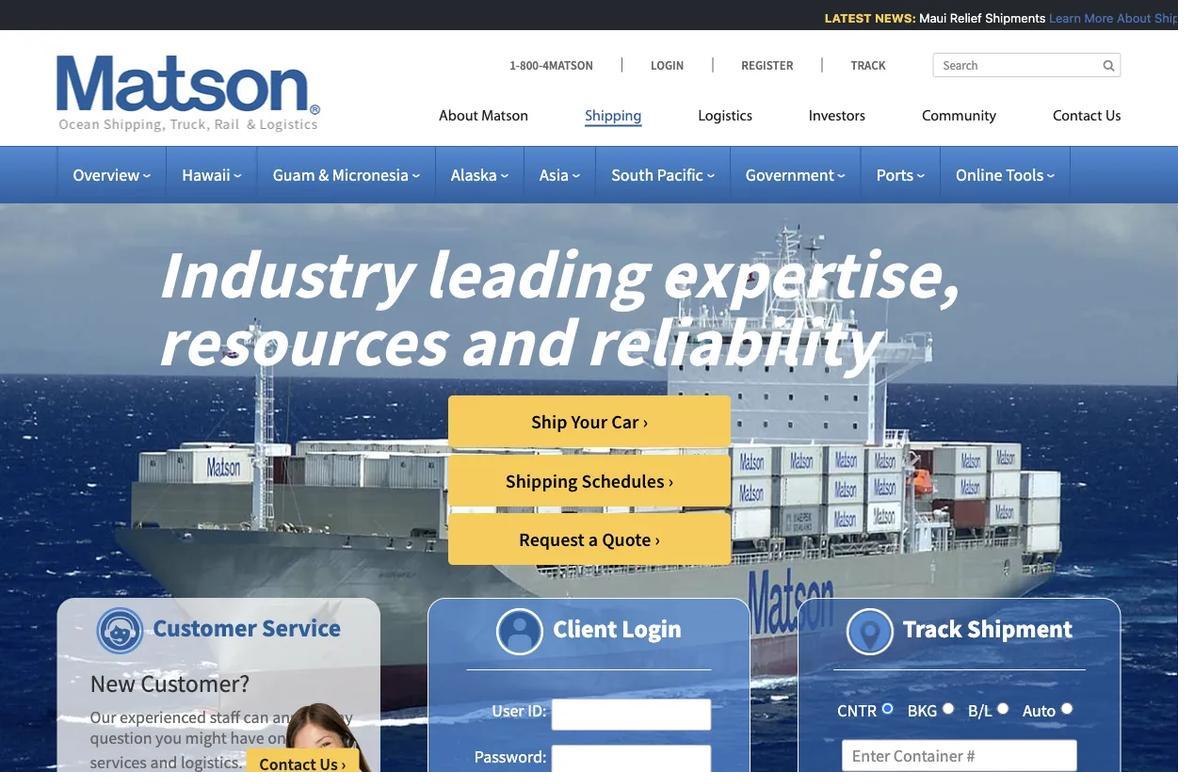 Task type: vqa. For each thing, say whether or not it's contained in the screenshot.
the port-
no



Task type: locate. For each thing, give the bounding box(es) containing it.
government link
[[746, 164, 845, 185]]

resources
[[156, 298, 445, 383]]

latest
[[819, 11, 866, 25]]

logistics.
[[181, 752, 243, 772]]

services and
[[90, 752, 177, 772]]

community
[[922, 109, 997, 124]]

0 vertical spatial track
[[851, 57, 886, 73]]

1 horizontal spatial ›
[[655, 527, 660, 551]]

relief
[[944, 11, 976, 25]]

top menu navigation
[[439, 99, 1121, 138]]

hawaii link
[[182, 164, 242, 185]]

2 horizontal spatial ›
[[668, 469, 674, 493]]

industry
[[156, 230, 410, 316]]

learn
[[1043, 11, 1075, 25]]

shipping up south
[[585, 109, 642, 124]]

tools
[[1006, 164, 1044, 185]]

government
[[746, 164, 834, 185]]

south
[[611, 164, 654, 185]]

1-800-4matson link
[[510, 57, 622, 73]]

Password: password field
[[551, 745, 712, 772]]

CNTR radio
[[882, 703, 894, 715]]

› right the car
[[643, 410, 648, 433]]

contact
[[1053, 109, 1102, 124]]

investors link
[[781, 99, 894, 138]]

shipments
[[979, 11, 1040, 25]]

news:
[[869, 11, 910, 25]]

login up shipping link on the top of the page
[[651, 57, 684, 73]]

b/l
[[968, 700, 992, 721]]

overview
[[73, 164, 140, 185]]

and
[[459, 298, 572, 383]]

0 vertical spatial ›
[[643, 410, 648, 433]]

our experienced staff can answer any question you might have on ocean services and logistics.
[[90, 707, 353, 772]]

login
[[651, 57, 684, 73], [622, 613, 682, 644]]

&
[[318, 164, 329, 185]]

user id:
[[492, 700, 547, 721]]

experienced
[[120, 707, 206, 728]]

shipping up request
[[506, 469, 578, 493]]

new
[[90, 668, 136, 698]]

client login
[[553, 613, 682, 644]]

request
[[519, 527, 585, 551]]

1 horizontal spatial shipping
[[585, 109, 642, 124]]

B/L radio
[[997, 703, 1009, 715]]

car
[[611, 410, 639, 433]]

1 horizontal spatial about
[[1111, 11, 1145, 25]]

register link
[[712, 57, 822, 73]]

question
[[90, 727, 152, 749]]

you
[[155, 727, 182, 749]]

ship
[[531, 410, 567, 433]]

ship your car ›
[[531, 410, 648, 433]]

cntr
[[838, 700, 877, 721]]

1 vertical spatial track
[[903, 613, 962, 644]]

client
[[553, 613, 617, 644]]

customer service
[[153, 612, 341, 643]]

login link
[[622, 57, 712, 73]]

shipping schedules ›
[[506, 469, 674, 493]]

about left matson
[[439, 109, 478, 124]]

0 vertical spatial about
[[1111, 11, 1145, 25]]

learn more about shipm link
[[1043, 11, 1178, 25]]

request a quote › link
[[448, 513, 731, 565]]

1 vertical spatial ›
[[668, 469, 674, 493]]

overview link
[[73, 164, 151, 185]]

service
[[262, 612, 341, 643]]

id:
[[528, 700, 547, 721]]

about inside top menu navigation
[[439, 109, 478, 124]]

have
[[230, 727, 264, 749]]

1 horizontal spatial track
[[903, 613, 962, 644]]

south pacific
[[611, 164, 703, 185]]

user
[[492, 700, 524, 721]]

track down news: in the right of the page
[[851, 57, 886, 73]]

1 vertical spatial about
[[439, 109, 478, 124]]

0 horizontal spatial shipping
[[506, 469, 578, 493]]

our
[[90, 707, 116, 728]]

asia link
[[540, 164, 580, 185]]

online
[[956, 164, 1003, 185]]

expertise,
[[660, 230, 960, 316]]

0 horizontal spatial ›
[[643, 410, 648, 433]]

›
[[643, 410, 648, 433], [668, 469, 674, 493], [655, 527, 660, 551]]

alaska link
[[451, 164, 508, 185]]

0 vertical spatial shipping
[[585, 109, 642, 124]]

pacific
[[657, 164, 703, 185]]

0 horizontal spatial track
[[851, 57, 886, 73]]

about right more
[[1111, 11, 1145, 25]]

ship your car › link
[[448, 396, 731, 447]]

staff
[[210, 707, 240, 728]]

logistics link
[[670, 99, 781, 138]]

industry leading expertise, resources and reliability
[[156, 230, 960, 383]]

track up bkg radio at the right
[[903, 613, 962, 644]]

guam
[[273, 164, 315, 185]]

2 vertical spatial ›
[[655, 527, 660, 551]]

1-800-4matson
[[510, 57, 593, 73]]

shipping inside top menu navigation
[[585, 109, 642, 124]]

guam & micronesia
[[273, 164, 409, 185]]

login right client
[[622, 613, 682, 644]]

contact us
[[1053, 109, 1121, 124]]

1 vertical spatial shipping
[[506, 469, 578, 493]]

› right schedules
[[668, 469, 674, 493]]

› right quote
[[655, 527, 660, 551]]

blue matson logo with ocean, shipping, truck, rail and logistics written beneath it. image
[[57, 56, 321, 133]]

customer
[[153, 612, 257, 643]]

None search field
[[933, 53, 1121, 77]]

latest news: maui relief shipments learn more about shipm
[[819, 11, 1178, 25]]

shipping for shipping
[[585, 109, 642, 124]]

about
[[1111, 11, 1145, 25], [439, 109, 478, 124]]

0 horizontal spatial about
[[439, 109, 478, 124]]

0 vertical spatial login
[[651, 57, 684, 73]]

track
[[851, 57, 886, 73], [903, 613, 962, 644]]



Task type: describe. For each thing, give the bounding box(es) containing it.
track shipment
[[903, 613, 1073, 644]]

bkg
[[908, 700, 938, 721]]

ports link
[[877, 164, 925, 185]]

logistics
[[698, 109, 753, 124]]

4matson
[[543, 57, 593, 73]]

1-
[[510, 57, 520, 73]]

1 vertical spatial login
[[622, 613, 682, 644]]

hawaii
[[182, 164, 230, 185]]

about matson
[[439, 109, 529, 124]]

track for track shipment
[[903, 613, 962, 644]]

any
[[327, 707, 353, 728]]

shipping for shipping schedules ›
[[506, 469, 578, 493]]

answer
[[272, 707, 324, 728]]

ocean
[[290, 727, 332, 749]]

matson
[[481, 109, 529, 124]]

south pacific link
[[611, 164, 715, 185]]

track link
[[822, 57, 886, 73]]

micronesia
[[332, 164, 409, 185]]

alaska
[[451, 164, 497, 185]]

User ID: text field
[[551, 699, 712, 731]]

schedules
[[582, 469, 664, 493]]

request a quote ›
[[519, 527, 660, 551]]

password:
[[474, 746, 547, 767]]

online tools
[[956, 164, 1044, 185]]

on
[[268, 727, 286, 749]]

reliability
[[586, 298, 878, 383]]

might
[[185, 727, 227, 749]]

Auto radio
[[1061, 703, 1073, 715]]

search image
[[1103, 59, 1115, 71]]

a
[[588, 527, 598, 551]]

your
[[571, 410, 608, 433]]

auto
[[1023, 700, 1056, 721]]

image of smiling customer service agent ready to help. image
[[273, 703, 380, 772]]

asia
[[540, 164, 569, 185]]

guam & micronesia link
[[273, 164, 420, 185]]

more
[[1079, 11, 1108, 25]]

Search search field
[[933, 53, 1121, 77]]

› for ship your car ›
[[643, 410, 648, 433]]

shipping schedules › link
[[448, 455, 731, 507]]

online tools link
[[956, 164, 1055, 185]]

quote
[[602, 527, 651, 551]]

BKG radio
[[942, 703, 954, 715]]

Enter Container # text field
[[842, 740, 1077, 772]]

shipm
[[1149, 11, 1178, 25]]

investors
[[809, 109, 866, 124]]

contact us link
[[1025, 99, 1121, 138]]

shipment
[[967, 613, 1073, 644]]

shipping link
[[557, 99, 670, 138]]

us
[[1106, 109, 1121, 124]]

community link
[[894, 99, 1025, 138]]

can
[[244, 707, 269, 728]]

about matson link
[[439, 99, 557, 138]]

register
[[741, 57, 793, 73]]

› for request a quote ›
[[655, 527, 660, 551]]

leading
[[424, 230, 646, 316]]

track for the track link
[[851, 57, 886, 73]]

maui
[[913, 11, 941, 25]]

800-
[[520, 57, 543, 73]]

customer?
[[141, 668, 250, 698]]



